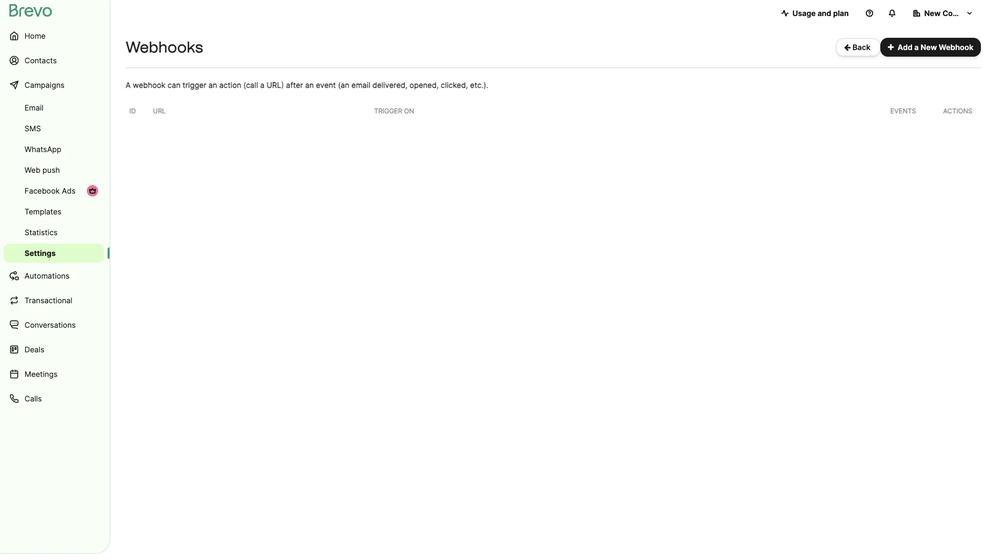 Task type: describe. For each thing, give the bounding box(es) containing it.
settings
[[25, 249, 56, 258]]

add
[[898, 43, 913, 52]]

statistics
[[25, 228, 58, 237]]

push
[[43, 165, 60, 175]]

actions
[[944, 107, 973, 115]]

email
[[352, 80, 371, 90]]

campaigns link
[[4, 74, 104, 96]]

automations
[[25, 271, 70, 281]]

templates
[[25, 207, 62, 216]]

events
[[891, 107, 917, 115]]

templates link
[[4, 202, 104, 221]]

a
[[126, 80, 131, 90]]

back link
[[837, 38, 881, 56]]

contacts link
[[4, 49, 104, 72]]

usage and plan button
[[774, 4, 857, 23]]

webhook
[[133, 80, 166, 90]]

sms
[[25, 124, 41, 133]]

left___rvooi image
[[89, 187, 96, 195]]

and
[[818, 9, 832, 18]]

facebook ads link
[[4, 181, 104, 200]]

id
[[129, 107, 136, 115]]

url
[[153, 107, 166, 115]]

1 vertical spatial new
[[921, 43, 938, 52]]

clicked,
[[441, 80, 468, 90]]

home link
[[4, 25, 104, 47]]

deals link
[[4, 338, 104, 361]]

conversations link
[[4, 314, 104, 336]]

back
[[851, 43, 873, 52]]

campaigns
[[25, 80, 65, 90]]

opened,
[[410, 80, 439, 90]]

on
[[404, 107, 414, 115]]

sms link
[[4, 119, 104, 138]]

conversations
[[25, 320, 76, 330]]

deals
[[25, 345, 44, 354]]

trigger on
[[374, 107, 414, 115]]

a inside button
[[915, 43, 920, 52]]

after
[[286, 80, 303, 90]]

company
[[943, 9, 978, 18]]

meetings
[[25, 369, 58, 379]]

statistics link
[[4, 223, 104, 242]]

action
[[219, 80, 241, 90]]

web push link
[[4, 161, 104, 180]]

web
[[25, 165, 40, 175]]

plan
[[834, 9, 849, 18]]

meetings link
[[4, 363, 104, 386]]

transactional link
[[4, 289, 104, 312]]

usage
[[793, 9, 816, 18]]



Task type: locate. For each thing, give the bounding box(es) containing it.
transactional
[[25, 296, 72, 305]]

new left company
[[925, 9, 941, 18]]

calls
[[25, 394, 42, 403]]

settings link
[[4, 244, 104, 263]]

2 an from the left
[[305, 80, 314, 90]]

new company
[[925, 9, 978, 18]]

delivered,
[[373, 80, 408, 90]]

an
[[209, 80, 217, 90], [305, 80, 314, 90]]

contacts
[[25, 56, 57, 65]]

trigger
[[374, 107, 403, 115]]

facebook
[[25, 186, 60, 196]]

url)
[[267, 80, 284, 90]]

usage and plan
[[793, 9, 849, 18]]

0 horizontal spatial a
[[260, 80, 265, 90]]

new company button
[[906, 4, 982, 23]]

an left action
[[209, 80, 217, 90]]

a right the add
[[915, 43, 920, 52]]

new
[[925, 9, 941, 18], [921, 43, 938, 52]]

plus image
[[889, 43, 895, 51]]

email link
[[4, 98, 104, 117]]

0 horizontal spatial an
[[209, 80, 217, 90]]

home
[[25, 31, 46, 41]]

calls link
[[4, 387, 104, 410]]

1 an from the left
[[209, 80, 217, 90]]

0 vertical spatial a
[[915, 43, 920, 52]]

1 vertical spatial a
[[260, 80, 265, 90]]

webhooks
[[126, 38, 203, 56]]

new right the add
[[921, 43, 938, 52]]

facebook ads
[[25, 186, 76, 196]]

trigger
[[183, 80, 207, 90]]

a right (call at the top
[[260, 80, 265, 90]]

web push
[[25, 165, 60, 175]]

can
[[168, 80, 181, 90]]

1 horizontal spatial an
[[305, 80, 314, 90]]

(an
[[338, 80, 350, 90]]

0 vertical spatial new
[[925, 9, 941, 18]]

event
[[316, 80, 336, 90]]

add a new webhook
[[898, 43, 974, 52]]

an right 'after'
[[305, 80, 314, 90]]

automations link
[[4, 265, 104, 287]]

add a new webhook button
[[881, 38, 982, 57]]

a
[[915, 43, 920, 52], [260, 80, 265, 90]]

etc.).
[[470, 80, 489, 90]]

1 horizontal spatial a
[[915, 43, 920, 52]]

a webhook can trigger an action (call a url) after an event (an email delivered, opened, clicked, etc.).
[[126, 80, 489, 90]]

email
[[25, 103, 44, 112]]

arrow left image
[[845, 43, 851, 51]]

webhook
[[940, 43, 974, 52]]

ads
[[62, 186, 76, 196]]

(call
[[244, 80, 258, 90]]

whatsapp
[[25, 145, 61, 154]]

whatsapp link
[[4, 140, 104, 159]]



Task type: vqa. For each thing, say whether or not it's contained in the screenshot.
1st an from the right
yes



